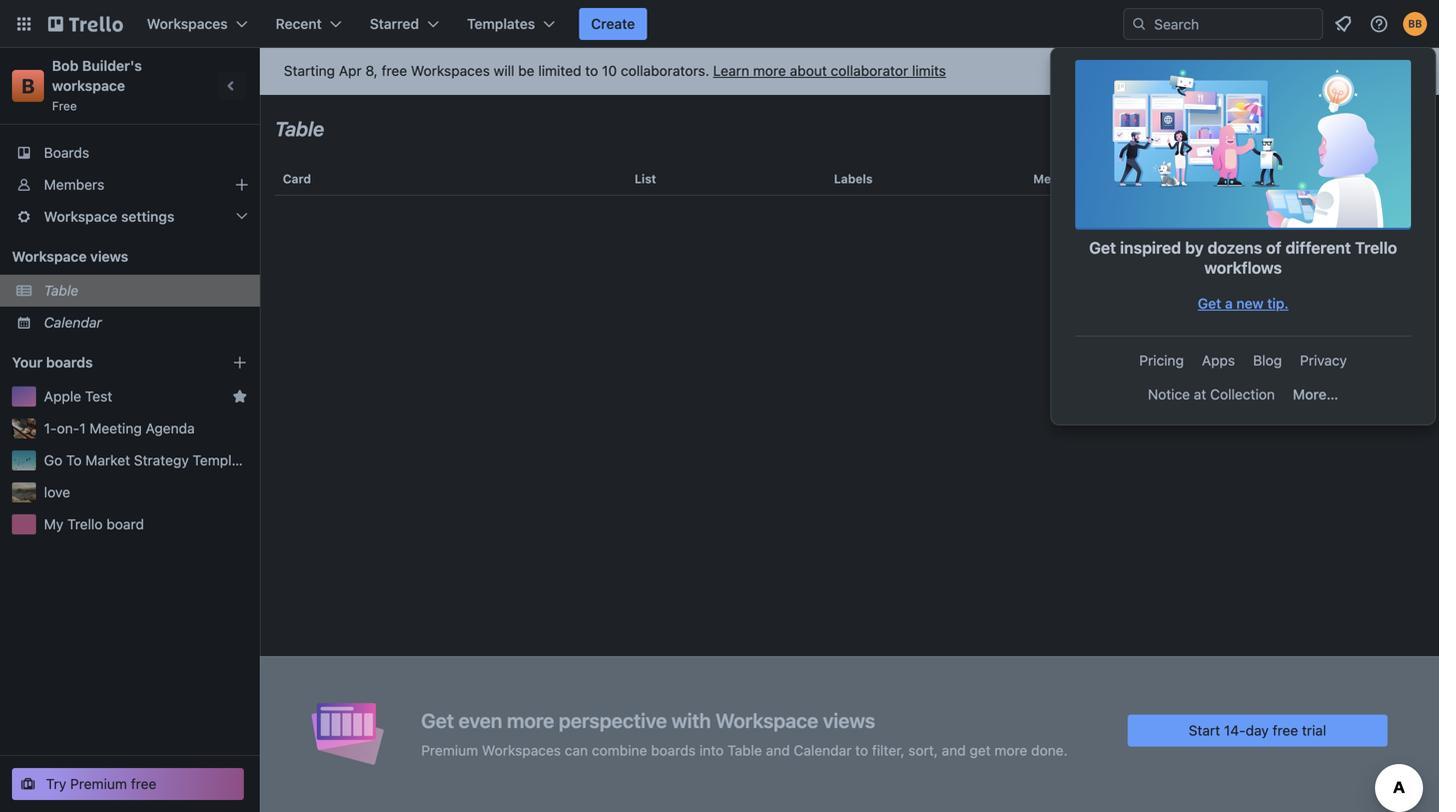 Task type: locate. For each thing, give the bounding box(es) containing it.
get inside get even more perspective with workspace views premium workspaces can combine boards into table and calendar to filter, sort, and get more done.
[[421, 709, 454, 733]]

1 vertical spatial trello
[[67, 516, 103, 533]]

views down workspace settings
[[90, 248, 128, 265]]

0 vertical spatial more
[[753, 62, 786, 79]]

get for a
[[1198, 295, 1221, 312]]

free right "try"
[[131, 776, 156, 793]]

1 horizontal spatial free
[[382, 62, 407, 79]]

privacy link
[[1292, 345, 1355, 377]]

notice at collection
[[1148, 386, 1275, 403]]

1-on-1 meeting agenda link
[[44, 419, 248, 439]]

0 vertical spatial premium
[[421, 743, 478, 759]]

get a new tip. button
[[1075, 288, 1411, 320]]

list button
[[627, 155, 826, 203]]

1 horizontal spatial and
[[942, 743, 966, 759]]

2 horizontal spatial table
[[728, 743, 762, 759]]

calendar left "filter,"
[[794, 743, 852, 759]]

table down workspace views
[[44, 282, 78, 299]]

workspace settings button
[[0, 201, 260, 233]]

get
[[1089, 238, 1116, 257], [1198, 295, 1221, 312], [421, 709, 454, 733]]

recent
[[276, 15, 322, 32]]

pricing link
[[1131, 345, 1192, 377]]

test
[[85, 388, 112, 405]]

trello right different
[[1355, 238, 1397, 257]]

2 vertical spatial workspace
[[716, 709, 818, 733]]

1 horizontal spatial trello
[[1355, 238, 1397, 257]]

1 vertical spatial free
[[1273, 723, 1298, 739]]

2 vertical spatial workspaces
[[482, 743, 561, 759]]

done.
[[1031, 743, 1068, 759]]

more… button
[[1285, 379, 1347, 411]]

2 horizontal spatial free
[[1273, 723, 1298, 739]]

1 vertical spatial workspace
[[12, 248, 87, 265]]

starting apr 8, free workspaces will be limited to 10 collaborators. learn more about collaborator limits
[[284, 62, 946, 79]]

1 horizontal spatial views
[[823, 709, 875, 733]]

2 horizontal spatial get
[[1198, 295, 1221, 312]]

0 horizontal spatial members
[[44, 176, 104, 193]]

workspaces left will
[[411, 62, 490, 79]]

row
[[275, 155, 1424, 203]]

views up "filter,"
[[823, 709, 875, 733]]

more…
[[1293, 386, 1339, 403]]

1 vertical spatial views
[[823, 709, 875, 733]]

premium
[[421, 743, 478, 759], [70, 776, 127, 793]]

workspace for workspace views
[[12, 248, 87, 265]]

workspace
[[44, 208, 117, 225], [12, 248, 87, 265], [716, 709, 818, 733]]

0 notifications image
[[1331, 12, 1355, 36]]

0 horizontal spatial free
[[131, 776, 156, 793]]

and left the get
[[942, 743, 966, 759]]

0 horizontal spatial get
[[421, 709, 454, 733]]

0 horizontal spatial views
[[90, 248, 128, 265]]

create
[[591, 15, 635, 32]]

table
[[260, 155, 1439, 813]]

1 vertical spatial boards
[[651, 743, 696, 759]]

boards link
[[0, 137, 260, 169]]

free right 'day'
[[1273, 723, 1298, 739]]

to
[[585, 62, 598, 79], [855, 743, 868, 759]]

be
[[518, 62, 535, 79]]

workspaces up workspace navigation collapse icon
[[147, 15, 228, 32]]

free inside "button"
[[131, 776, 156, 793]]

boards inside get even more perspective with workspace views premium workspaces can combine boards into table and calendar to filter, sort, and get more done.
[[651, 743, 696, 759]]

trial
[[1302, 723, 1326, 739]]

premium right "try"
[[70, 776, 127, 793]]

1 vertical spatial table
[[44, 282, 78, 299]]

trello right my
[[67, 516, 103, 533]]

starred button
[[358, 8, 451, 40]]

1 horizontal spatial to
[[855, 743, 868, 759]]

0 vertical spatial table
[[275, 117, 324, 140]]

table right into
[[728, 743, 762, 759]]

workspace inside popup button
[[44, 208, 117, 225]]

love
[[44, 484, 70, 501]]

10
[[602, 62, 617, 79]]

more right learn on the top of page
[[753, 62, 786, 79]]

1 vertical spatial calendar
[[794, 743, 852, 759]]

2 vertical spatial free
[[131, 776, 156, 793]]

new
[[1237, 295, 1264, 312]]

and right into
[[766, 743, 790, 759]]

more right even in the left bottom of the page
[[507, 709, 554, 733]]

get left inspired
[[1089, 238, 1116, 257]]

1 vertical spatial to
[[855, 743, 868, 759]]

0 vertical spatial views
[[90, 248, 128, 265]]

to left "filter,"
[[855, 743, 868, 759]]

back to home image
[[48, 8, 123, 40]]

0 horizontal spatial table
[[44, 282, 78, 299]]

1 vertical spatial get
[[1198, 295, 1221, 312]]

0 horizontal spatial premium
[[70, 776, 127, 793]]

b link
[[12, 70, 44, 102]]

get inspired by dozens of different trello workflows
[[1089, 238, 1397, 277]]

market
[[85, 452, 130, 469]]

0 horizontal spatial more
[[507, 709, 554, 733]]

due date button
[[1225, 155, 1424, 203]]

1 horizontal spatial boards
[[651, 743, 696, 759]]

table
[[275, 117, 324, 140], [44, 282, 78, 299], [728, 743, 762, 759]]

workspaces down even in the left bottom of the page
[[482, 743, 561, 759]]

2 vertical spatial get
[[421, 709, 454, 733]]

1 horizontal spatial get
[[1089, 238, 1116, 257]]

get inside get a new tip. button
[[1198, 295, 1221, 312]]

members button
[[1025, 155, 1225, 203]]

1 vertical spatial premium
[[70, 776, 127, 793]]

0 vertical spatial workspace
[[44, 208, 117, 225]]

start 14-day free trial
[[1189, 723, 1326, 739]]

workspace settings
[[44, 208, 174, 225]]

1 horizontal spatial table
[[275, 117, 324, 140]]

0 vertical spatial workspaces
[[147, 15, 228, 32]]

to left 10 on the left top of the page
[[585, 62, 598, 79]]

1 horizontal spatial premium
[[421, 743, 478, 759]]

2 vertical spatial table
[[728, 743, 762, 759]]

1 horizontal spatial members
[[1033, 172, 1088, 186]]

go to market strategy template link
[[44, 451, 252, 471]]

2 horizontal spatial more
[[995, 743, 1028, 759]]

0 vertical spatial trello
[[1355, 238, 1397, 257]]

workspace inside get even more perspective with workspace views premium workspaces can combine boards into table and calendar to filter, sort, and get more done.
[[716, 709, 818, 733]]

boards up the 'apple'
[[46, 354, 93, 371]]

workflows
[[1205, 258, 1282, 277]]

calendar
[[44, 314, 102, 331], [794, 743, 852, 759]]

1 horizontal spatial calendar
[[794, 743, 852, 759]]

search image
[[1131, 16, 1147, 32]]

apr
[[339, 62, 362, 79]]

inspired
[[1120, 238, 1181, 257]]

table up card
[[275, 117, 324, 140]]

start
[[1189, 723, 1220, 739]]

at
[[1194, 386, 1206, 403]]

primary element
[[0, 0, 1439, 48]]

my trello board link
[[44, 515, 248, 535]]

trello
[[1355, 238, 1397, 257], [67, 516, 103, 533]]

card
[[283, 172, 311, 186]]

get left a on the right top of page
[[1198, 295, 1221, 312]]

different
[[1286, 238, 1351, 257]]

boards
[[46, 354, 93, 371], [651, 743, 696, 759]]

more right the get
[[995, 743, 1028, 759]]

free
[[382, 62, 407, 79], [1273, 723, 1298, 739], [131, 776, 156, 793]]

even
[[459, 709, 502, 733]]

0 horizontal spatial boards
[[46, 354, 93, 371]]

more
[[753, 62, 786, 79], [507, 709, 554, 733], [995, 743, 1028, 759]]

0 vertical spatial get
[[1089, 238, 1116, 257]]

collection
[[1210, 386, 1275, 403]]

bob builder's workspace free
[[52, 57, 146, 113]]

get for inspired
[[1089, 238, 1116, 257]]

get inspired by dozens of different trello workflows link
[[1075, 60, 1411, 286]]

workspace down workspace settings
[[12, 248, 87, 265]]

pricing
[[1139, 352, 1184, 369]]

0 vertical spatial to
[[585, 62, 598, 79]]

and
[[766, 743, 790, 759], [942, 743, 966, 759]]

premium down even in the left bottom of the page
[[421, 743, 478, 759]]

to inside get even more perspective with workspace views premium workspaces can combine boards into table and calendar to filter, sort, and get more done.
[[855, 743, 868, 759]]

limited
[[538, 62, 582, 79]]

0 vertical spatial calendar
[[44, 314, 102, 331]]

get inside get inspired by dozens of different trello workflows
[[1089, 238, 1116, 257]]

get left even in the left bottom of the page
[[421, 709, 454, 733]]

learn more about collaborator limits link
[[713, 62, 946, 79]]

labels
[[834, 172, 873, 186]]

workspace up workspace views
[[44, 208, 117, 225]]

workspace up into
[[716, 709, 818, 733]]

2 vertical spatial more
[[995, 743, 1028, 759]]

premium inside "button"
[[70, 776, 127, 793]]

1 vertical spatial more
[[507, 709, 554, 733]]

can
[[565, 743, 588, 759]]

go
[[44, 452, 62, 469]]

boards down with
[[651, 743, 696, 759]]

calendar up your boards
[[44, 314, 102, 331]]

views inside get even more perspective with workspace views premium workspaces can combine boards into table and calendar to filter, sort, and get more done.
[[823, 709, 875, 733]]

0 vertical spatial boards
[[46, 354, 93, 371]]

table inside get even more perspective with workspace views premium workspaces can combine boards into table and calendar to filter, sort, and get more done.
[[728, 743, 762, 759]]

0 horizontal spatial and
[[766, 743, 790, 759]]

board
[[106, 516, 144, 533]]

1-
[[44, 420, 57, 437]]

will
[[494, 62, 515, 79]]

premium inside get even more perspective with workspace views premium workspaces can combine boards into table and calendar to filter, sort, and get more done.
[[421, 743, 478, 759]]

0 vertical spatial free
[[382, 62, 407, 79]]

free right 8,
[[382, 62, 407, 79]]

templates
[[467, 15, 535, 32]]



Task type: describe. For each thing, give the bounding box(es) containing it.
free
[[52, 99, 77, 113]]

open information menu image
[[1369, 14, 1389, 34]]

Table text field
[[275, 110, 324, 148]]

apps
[[1202, 352, 1235, 369]]

filters
[[1373, 120, 1414, 137]]

dozens
[[1208, 238, 1262, 257]]

with
[[672, 709, 711, 733]]

8,
[[365, 62, 378, 79]]

of
[[1266, 238, 1282, 257]]

limits
[[912, 62, 946, 79]]

get for even
[[421, 709, 454, 733]]

try premium free button
[[12, 769, 244, 801]]

1
[[79, 420, 86, 437]]

apps link
[[1194, 345, 1243, 377]]

free for workspaces
[[382, 62, 407, 79]]

combine
[[592, 743, 647, 759]]

list
[[635, 172, 656, 186]]

workspaces inside dropdown button
[[147, 15, 228, 32]]

templates button
[[455, 8, 567, 40]]

start 14-day free trial link
[[1128, 715, 1388, 747]]

0 horizontal spatial trello
[[67, 516, 103, 533]]

add board image
[[232, 355, 248, 371]]

due
[[1233, 172, 1256, 186]]

get even more perspective with workspace views premium workspaces can combine boards into table and calendar to filter, sort, and get more done.
[[421, 709, 1068, 759]]

perspective
[[559, 709, 667, 733]]

a
[[1225, 295, 1233, 312]]

trello inside get inspired by dozens of different trello workflows
[[1355, 238, 1397, 257]]

try
[[46, 776, 66, 793]]

go to market strategy template
[[44, 452, 252, 469]]

filter,
[[872, 743, 905, 759]]

notice
[[1148, 386, 1190, 403]]

into
[[700, 743, 724, 759]]

your boards
[[12, 354, 93, 371]]

1 horizontal spatial more
[[753, 62, 786, 79]]

my
[[44, 516, 64, 533]]

starting
[[284, 62, 335, 79]]

14-
[[1224, 723, 1246, 739]]

to
[[66, 452, 82, 469]]

your boards with 5 items element
[[12, 351, 202, 375]]

due date
[[1233, 172, 1286, 186]]

tip.
[[1267, 295, 1289, 312]]

workspace navigation collapse icon image
[[218, 72, 246, 100]]

workspace
[[52, 77, 125, 94]]

your
[[12, 354, 43, 371]]

get
[[970, 743, 991, 759]]

create button
[[579, 8, 647, 40]]

workspaces inside get even more perspective with workspace views premium workspaces can combine boards into table and calendar to filter, sort, and get more done.
[[482, 743, 561, 759]]

2 and from the left
[[942, 743, 966, 759]]

members inside button
[[1033, 172, 1088, 186]]

agenda
[[146, 420, 195, 437]]

collaborators.
[[621, 62, 709, 79]]

settings
[[121, 208, 174, 225]]

1-on-1 meeting agenda
[[44, 420, 195, 437]]

calendar link
[[44, 313, 248, 333]]

1 and from the left
[[766, 743, 790, 759]]

apple test link
[[44, 387, 224, 407]]

blog
[[1253, 352, 1282, 369]]

apple
[[44, 388, 81, 405]]

date
[[1259, 172, 1286, 186]]

row containing card
[[275, 155, 1424, 203]]

try premium free
[[46, 776, 156, 793]]

learn
[[713, 62, 749, 79]]

builder's
[[82, 57, 142, 74]]

privacy
[[1300, 352, 1347, 369]]

0 horizontal spatial calendar
[[44, 314, 102, 331]]

calendar inside get even more perspective with workspace views premium workspaces can combine boards into table and calendar to filter, sort, and get more done.
[[794, 743, 852, 759]]

free for trial
[[1273, 723, 1298, 739]]

by
[[1185, 238, 1204, 257]]

get a new tip.
[[1198, 295, 1289, 312]]

starred
[[370, 15, 419, 32]]

template
[[193, 452, 252, 469]]

b
[[21, 74, 35, 97]]

bob builder's workspace link
[[52, 57, 146, 94]]

blog link
[[1245, 345, 1290, 377]]

love link
[[44, 483, 248, 503]]

table containing card
[[260, 155, 1439, 813]]

labels button
[[826, 155, 1025, 203]]

0 horizontal spatial to
[[585, 62, 598, 79]]

about
[[790, 62, 827, 79]]

boards
[[44, 144, 89, 161]]

day
[[1246, 723, 1269, 739]]

1 vertical spatial workspaces
[[411, 62, 490, 79]]

table link
[[44, 281, 248, 301]]

starred icon image
[[232, 389, 248, 405]]

Search field
[[1147, 9, 1322, 39]]

bob builder (bobbuilder40) image
[[1403, 12, 1427, 36]]

filters button
[[1343, 113, 1420, 145]]

notice at collection link
[[1140, 379, 1283, 411]]

strategy
[[134, 452, 189, 469]]

apple test
[[44, 388, 112, 405]]

bob
[[52, 57, 79, 74]]

workspace for workspace settings
[[44, 208, 117, 225]]

on-
[[57, 420, 79, 437]]



Task type: vqa. For each thing, say whether or not it's contained in the screenshot.
Save button
no



